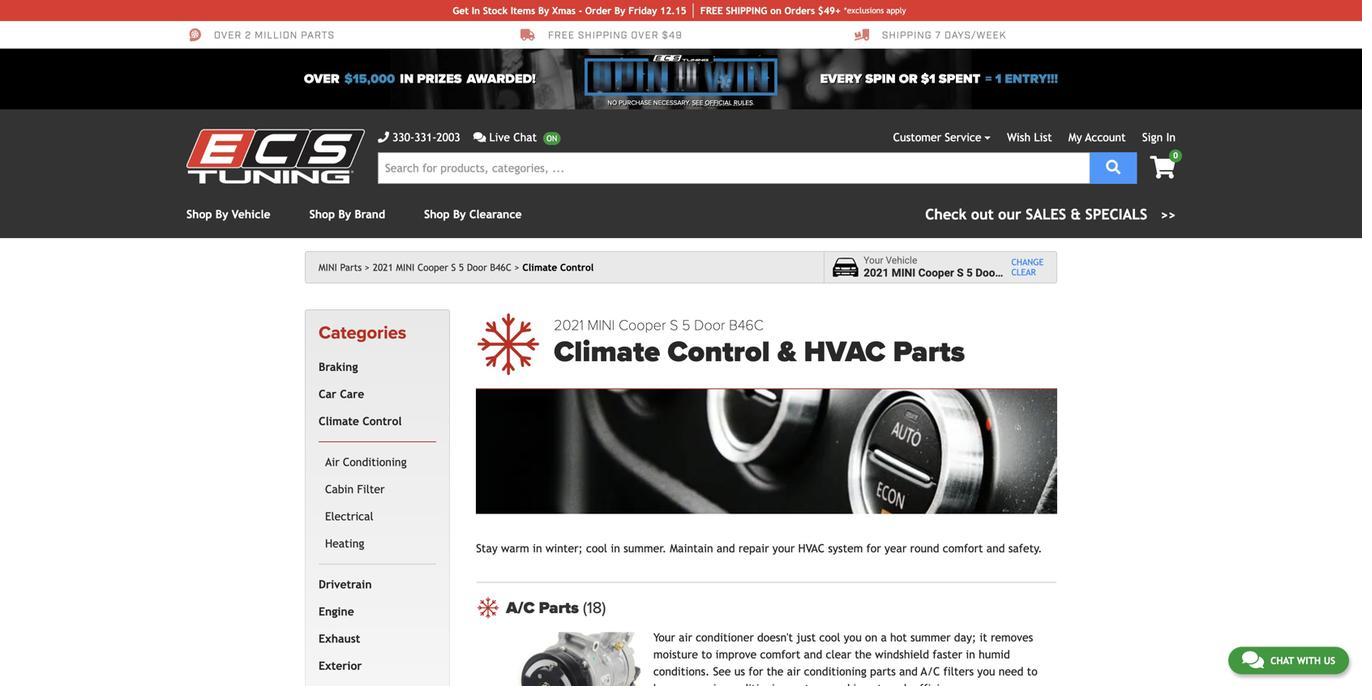 Task type: vqa. For each thing, say whether or not it's contained in the screenshot.
used
no



Task type: locate. For each thing, give the bounding box(es) containing it.
summer.
[[624, 543, 666, 556]]

2 horizontal spatial 2021
[[864, 267, 889, 280]]

filters
[[943, 666, 974, 679]]

1 horizontal spatial climate control
[[522, 262, 594, 273]]

in right warm
[[533, 543, 542, 556]]

1 vertical spatial climate control
[[319, 415, 402, 428]]

at
[[872, 683, 882, 687]]

b46c inside 2021 mini cooper s 5 door b46c climate control & hvac parts
[[729, 317, 764, 334]]

you down humid
[[977, 666, 995, 679]]

1 horizontal spatial vehicle
[[886, 255, 917, 266]]

1 vertical spatial comments image
[[1242, 650, 1264, 669]]

by left clearance
[[453, 208, 466, 221]]

0 vertical spatial your
[[773, 543, 795, 556]]

1 vertical spatial comfort
[[760, 649, 800, 662]]

0 vertical spatial &
[[1071, 206, 1081, 223]]

0 horizontal spatial for
[[749, 666, 763, 679]]

2 shop from the left
[[309, 208, 335, 221]]

1 vertical spatial your
[[681, 683, 704, 687]]

free
[[548, 29, 575, 42]]

0 vertical spatial hvac
[[804, 335, 886, 370]]

1 vertical spatial on
[[865, 632, 877, 645]]

air conditioning
[[325, 456, 407, 469]]

0 horizontal spatial shop
[[186, 208, 212, 221]]

climate control
[[522, 262, 594, 273], [319, 415, 402, 428]]

year
[[885, 543, 907, 556]]

1 vertical spatial climate
[[554, 335, 660, 370]]

parts up at
[[870, 666, 896, 679]]

see left us
[[713, 666, 731, 679]]

ship
[[726, 5, 746, 16]]

over for over $15,000 in prizes
[[304, 71, 339, 87]]

in
[[472, 5, 480, 16], [1166, 131, 1176, 144]]

2 vertical spatial air
[[707, 683, 721, 687]]

0 vertical spatial in
[[472, 5, 480, 16]]

mini
[[319, 262, 337, 273], [396, 262, 415, 273], [892, 267, 916, 280], [587, 317, 615, 334]]

climate control link
[[315, 408, 433, 435]]

climate control subcategories element
[[319, 442, 436, 565]]

1 horizontal spatial you
[[977, 666, 995, 679]]

for left year
[[866, 543, 881, 556]]

entry!!!
[[1005, 71, 1058, 87]]

air down just on the right of the page
[[787, 666, 801, 679]]

care
[[340, 388, 364, 401]]

1 horizontal spatial your
[[773, 543, 795, 556]]

shop by vehicle link
[[186, 208, 270, 221]]

1 horizontal spatial comments image
[[1242, 650, 1264, 669]]

system left year
[[828, 543, 863, 556]]

comfort right round
[[943, 543, 983, 556]]

your right repair
[[773, 543, 795, 556]]

Search text field
[[378, 152, 1090, 184]]

1 shop from the left
[[186, 208, 212, 221]]

climate inside 2021 mini cooper s 5 door b46c climate control & hvac parts
[[554, 335, 660, 370]]

and left repair
[[717, 543, 735, 556]]

get
[[453, 5, 469, 16]]

you
[[844, 632, 862, 645], [977, 666, 995, 679]]

in right sign
[[1166, 131, 1176, 144]]

&
[[1071, 206, 1081, 223], [777, 335, 796, 370]]

heating
[[325, 537, 364, 550]]

service
[[945, 131, 981, 144]]

stay warm in winter; cool in summer. maintain and repair your hvac system for year round comfort and safety.
[[476, 543, 1042, 556]]

windshield
[[875, 649, 929, 662]]

engine link
[[315, 599, 433, 626]]

1 horizontal spatial s
[[670, 317, 678, 334]]

ecs tuning image
[[186, 129, 365, 184]]

0 horizontal spatial your
[[681, 683, 704, 687]]

on right ping
[[770, 5, 782, 16]]

1 horizontal spatial on
[[865, 632, 877, 645]]

0 vertical spatial on
[[770, 5, 782, 16]]

comfort down doesn't
[[760, 649, 800, 662]]

2021 for 2021 mini cooper s 5 door b46c
[[373, 262, 393, 273]]

in left prizes
[[400, 71, 414, 87]]

working
[[828, 683, 868, 687]]

0 vertical spatial climate control
[[522, 262, 594, 273]]

exterior
[[319, 660, 362, 673]]

mini inside 2021 mini cooper s 5 door b46c climate control & hvac parts
[[587, 317, 615, 334]]

s
[[451, 262, 456, 273], [957, 267, 964, 280], [670, 317, 678, 334]]

system left working
[[790, 683, 825, 687]]

cabin filter link
[[322, 476, 433, 503]]

your down conditions.
[[681, 683, 704, 687]]

0 horizontal spatial control
[[363, 415, 402, 428]]

2 horizontal spatial shop
[[424, 208, 450, 221]]

2 horizontal spatial door
[[976, 267, 999, 280]]

0 horizontal spatial the
[[767, 666, 784, 679]]

0 vertical spatial over
[[214, 29, 242, 42]]

2 horizontal spatial b46c
[[1002, 267, 1029, 280]]

a/c
[[506, 599, 535, 618], [921, 666, 940, 679]]

stock
[[483, 5, 508, 16]]

comfort
[[943, 543, 983, 556], [760, 649, 800, 662]]

5 inside your vehicle 2021 mini cooper s 5 door b46c
[[966, 267, 973, 280]]

see left official
[[692, 99, 703, 107]]

comments image
[[473, 132, 486, 143], [1242, 650, 1264, 669]]

over for over 2 million parts
[[214, 29, 242, 42]]

see
[[692, 99, 703, 107], [713, 666, 731, 679]]

1 vertical spatial air
[[787, 666, 801, 679]]

0 vertical spatial to
[[701, 649, 712, 662]]

1 horizontal spatial cool
[[819, 632, 840, 645]]

comments image left live
[[473, 132, 486, 143]]

3 shop from the left
[[424, 208, 450, 221]]

cool
[[586, 543, 607, 556], [819, 632, 840, 645]]

shop for shop by brand
[[309, 208, 335, 221]]

air up moisture in the bottom of the page
[[679, 632, 692, 645]]

1 horizontal spatial control
[[560, 262, 594, 273]]

0 horizontal spatial cool
[[586, 543, 607, 556]]

parts inside 2021 mini cooper s 5 door b46c climate control & hvac parts
[[893, 335, 965, 370]]

list
[[1034, 131, 1052, 144]]

2 horizontal spatial 5
[[966, 267, 973, 280]]

your for your vehicle 2021 mini cooper s 5 door b46c
[[864, 255, 883, 266]]

car care
[[319, 388, 364, 401]]

0 horizontal spatial door
[[467, 262, 487, 273]]

1 horizontal spatial a/c
[[921, 666, 940, 679]]

parts right million
[[301, 29, 335, 42]]

0 vertical spatial for
[[866, 543, 881, 556]]

brand
[[355, 208, 385, 221]]

vehicle inside your vehicle 2021 mini cooper s 5 door b46c
[[886, 255, 917, 266]]

0 vertical spatial see
[[692, 99, 703, 107]]

chat right live
[[513, 131, 537, 144]]

2 horizontal spatial control
[[668, 335, 770, 370]]

1 vertical spatial conditioning
[[724, 683, 787, 687]]

category navigation element
[[305, 310, 450, 687]]

2 horizontal spatial parts
[[893, 335, 965, 370]]

for inside your air conditioner doesn't just cool you on a hot summer day; it removes moisture to improve comfort and clear the windshield faster in humid conditions. see us for the air conditioning parts and a/c filters you need to keep your air conditioning system working at peak efficiency.
[[749, 666, 763, 679]]

0 horizontal spatial air
[[679, 632, 692, 645]]

$49
[[662, 29, 682, 42]]

every spin or $1 spent = 1 entry!!!
[[820, 71, 1058, 87]]

s inside 2021 mini cooper s 5 door b46c climate control & hvac parts
[[670, 317, 678, 334]]

by for shop by clearance
[[453, 208, 466, 221]]

0 vertical spatial comments image
[[473, 132, 486, 143]]

in right 'get'
[[472, 5, 480, 16]]

0 horizontal spatial system
[[790, 683, 825, 687]]

shop by brand
[[309, 208, 385, 221]]

5 for 2021 mini cooper s 5 door b46c climate control & hvac parts
[[682, 317, 690, 334]]

1 vertical spatial a/c
[[921, 666, 940, 679]]

climate
[[522, 262, 557, 273], [554, 335, 660, 370], [319, 415, 359, 428]]

in down day; at the right of page
[[966, 649, 975, 662]]

in for sign
[[1166, 131, 1176, 144]]

shipping
[[882, 29, 932, 42]]

1 horizontal spatial 2021
[[554, 317, 584, 334]]

to right need
[[1027, 666, 1038, 679]]

*exclusions
[[844, 6, 884, 15]]

330-331-2003 link
[[378, 129, 460, 146]]

1 horizontal spatial conditioning
[[804, 666, 867, 679]]

efficiency.
[[913, 683, 966, 687]]

for right us
[[749, 666, 763, 679]]

by down ecs tuning "image"
[[215, 208, 228, 221]]

the right clear
[[855, 649, 872, 662]]

cool up clear
[[819, 632, 840, 645]]

live chat
[[489, 131, 537, 144]]

clear
[[826, 649, 851, 662]]

s inside your vehicle 2021 mini cooper s 5 door b46c
[[957, 267, 964, 280]]

2 horizontal spatial cooper
[[918, 267, 954, 280]]

summer
[[910, 632, 951, 645]]

1 horizontal spatial parts
[[870, 666, 896, 679]]

stay
[[476, 543, 498, 556]]

a/c down warm
[[506, 599, 535, 618]]

day;
[[954, 632, 976, 645]]

5 inside 2021 mini cooper s 5 door b46c climate control & hvac parts
[[682, 317, 690, 334]]

1 horizontal spatial the
[[855, 649, 872, 662]]

winter;
[[546, 543, 583, 556]]

it
[[980, 632, 987, 645]]

by left "brand"
[[338, 208, 351, 221]]

see inside your air conditioner doesn't just cool you on a hot summer day; it removes moisture to improve comfort and clear the windshield faster in humid conditions. see us for the air conditioning parts and a/c filters you need to keep your air conditioning system working at peak efficiency.
[[713, 666, 731, 679]]

0 horizontal spatial to
[[701, 649, 712, 662]]

over left "$15,000" at the top left
[[304, 71, 339, 87]]

comments image inside the live chat link
[[473, 132, 486, 143]]

0 horizontal spatial s
[[451, 262, 456, 273]]

1 vertical spatial see
[[713, 666, 731, 679]]

conditioning down us
[[724, 683, 787, 687]]

climate inside climate control link
[[319, 415, 359, 428]]

1 vertical spatial you
[[977, 666, 995, 679]]

0 vertical spatial you
[[844, 632, 862, 645]]

0 vertical spatial comfort
[[943, 543, 983, 556]]

cooper inside 2021 mini cooper s 5 door b46c climate control & hvac parts
[[619, 317, 666, 334]]

1 vertical spatial parts
[[893, 335, 965, 370]]

door inside 2021 mini cooper s 5 door b46c climate control & hvac parts
[[694, 317, 725, 334]]

system
[[828, 543, 863, 556], [790, 683, 825, 687]]

door for 2021 mini cooper s 5 door b46c
[[467, 262, 487, 273]]

parts for mini parts
[[340, 262, 362, 273]]

drivetrain
[[319, 578, 372, 591]]

0 vertical spatial control
[[560, 262, 594, 273]]

2 vertical spatial control
[[363, 415, 402, 428]]

0 horizontal spatial you
[[844, 632, 862, 645]]

mini inside your vehicle 2021 mini cooper s 5 door b46c
[[892, 267, 916, 280]]

7
[[935, 29, 941, 42]]

hvac inside 2021 mini cooper s 5 door b46c climate control & hvac parts
[[804, 335, 886, 370]]

0 horizontal spatial cooper
[[418, 262, 448, 273]]

moisture
[[653, 649, 698, 662]]

1 vertical spatial chat
[[1270, 655, 1294, 666]]

comments image inside chat with us link
[[1242, 650, 1264, 669]]

0 vertical spatial your
[[864, 255, 883, 266]]

by right order
[[614, 5, 625, 16]]

your inside your air conditioner doesn't just cool you on a hot summer day; it removes moisture to improve comfort and clear the windshield faster in humid conditions. see us for the air conditioning parts and a/c filters you need to keep your air conditioning system working at peak efficiency.
[[653, 632, 675, 645]]

1 horizontal spatial parts
[[539, 599, 579, 618]]

2021 inside your vehicle 2021 mini cooper s 5 door b46c
[[864, 267, 889, 280]]

live
[[489, 131, 510, 144]]

1 vertical spatial for
[[749, 666, 763, 679]]

over left "2"
[[214, 29, 242, 42]]

1 horizontal spatial in
[[1166, 131, 1176, 144]]

-
[[579, 5, 582, 16]]

0 horizontal spatial 2021
[[373, 262, 393, 273]]

clear
[[1011, 268, 1036, 278]]

conditions.
[[653, 666, 710, 679]]

your inside your vehicle 2021 mini cooper s 5 door b46c
[[864, 255, 883, 266]]

0 horizontal spatial a/c
[[506, 599, 535, 618]]

ping
[[746, 5, 767, 16]]

1 horizontal spatial your
[[864, 255, 883, 266]]

maintain
[[670, 543, 713, 556]]

$1
[[921, 71, 935, 87]]

.
[[753, 99, 755, 107]]

1 horizontal spatial see
[[713, 666, 731, 679]]

on left a
[[865, 632, 877, 645]]

a/c up efficiency.
[[921, 666, 940, 679]]

comments image left chat with us
[[1242, 650, 1264, 669]]

0 horizontal spatial conditioning
[[724, 683, 787, 687]]

1 vertical spatial in
[[1166, 131, 1176, 144]]

0 vertical spatial chat
[[513, 131, 537, 144]]

chat left with
[[1270, 655, 1294, 666]]

cool right winter;
[[586, 543, 607, 556]]

you up clear
[[844, 632, 862, 645]]

1 vertical spatial control
[[668, 335, 770, 370]]

door for 2021 mini cooper s 5 door b46c climate control & hvac parts
[[694, 317, 725, 334]]

need
[[999, 666, 1024, 679]]

sign
[[1142, 131, 1163, 144]]

chat
[[513, 131, 537, 144], [1270, 655, 1294, 666]]

million
[[255, 29, 298, 42]]

1 vertical spatial system
[[790, 683, 825, 687]]

1 horizontal spatial cooper
[[619, 317, 666, 334]]

0 horizontal spatial parts
[[301, 29, 335, 42]]

0 vertical spatial system
[[828, 543, 863, 556]]

your
[[864, 255, 883, 266], [653, 632, 675, 645]]

repair
[[739, 543, 769, 556]]

2021 inside 2021 mini cooper s 5 door b46c climate control & hvac parts
[[554, 317, 584, 334]]

customer service
[[893, 131, 981, 144]]

wish
[[1007, 131, 1031, 144]]

0 horizontal spatial 5
[[459, 262, 464, 273]]

your for your air conditioner doesn't just cool you on a hot summer day; it removes moisture to improve comfort and clear the windshield faster in humid conditions. see us for the air conditioning parts and a/c filters you need to keep your air conditioning system working at peak efficiency.
[[653, 632, 675, 645]]

to down conditioner
[[701, 649, 712, 662]]

conditioning
[[343, 456, 407, 469]]

order
[[585, 5, 612, 16]]

2 horizontal spatial s
[[957, 267, 964, 280]]

parts
[[340, 262, 362, 273], [893, 335, 965, 370], [539, 599, 579, 618]]

comments image for live
[[473, 132, 486, 143]]

5
[[459, 262, 464, 273], [966, 267, 973, 280], [682, 317, 690, 334]]

by for shop by brand
[[338, 208, 351, 221]]

330-331-2003
[[392, 131, 460, 144]]

1 horizontal spatial comfort
[[943, 543, 983, 556]]

in inside your air conditioner doesn't just cool you on a hot summer day; it removes moisture to improve comfort and clear the windshield faster in humid conditions. see us for the air conditioning parts and a/c filters you need to keep your air conditioning system working at peak efficiency.
[[966, 649, 975, 662]]

1 vertical spatial over
[[304, 71, 339, 87]]

0 vertical spatial climate
[[522, 262, 557, 273]]

conditioning down clear
[[804, 666, 867, 679]]

2 vertical spatial parts
[[539, 599, 579, 618]]

wish list
[[1007, 131, 1052, 144]]

1 horizontal spatial over
[[304, 71, 339, 87]]

0 horizontal spatial climate control
[[319, 415, 402, 428]]

door inside your vehicle 2021 mini cooper s 5 door b46c
[[976, 267, 999, 280]]

1 horizontal spatial b46c
[[729, 317, 764, 334]]

my account
[[1068, 131, 1126, 144]]

the down doesn't
[[767, 666, 784, 679]]

by for shop by vehicle
[[215, 208, 228, 221]]

control
[[560, 262, 594, 273], [668, 335, 770, 370], [363, 415, 402, 428]]

air down conditions.
[[707, 683, 721, 687]]



Task type: describe. For each thing, give the bounding box(es) containing it.
cooper inside your vehicle 2021 mini cooper s 5 door b46c
[[918, 267, 954, 280]]

cooper for 2021 mini cooper s 5 door b46c climate control & hvac parts
[[619, 317, 666, 334]]

mini parts link
[[319, 262, 370, 273]]

chat with us link
[[1228, 647, 1349, 674]]

exhaust
[[319, 633, 360, 646]]

parts inside your air conditioner doesn't just cool you on a hot summer day; it removes moisture to improve comfort and clear the windshield faster in humid conditions. see us for the air conditioning parts and a/c filters you need to keep your air conditioning system working at peak efficiency.
[[870, 666, 896, 679]]

1 horizontal spatial air
[[707, 683, 721, 687]]

1 horizontal spatial &
[[1071, 206, 1081, 223]]

a/c parts thumbnail image image
[[506, 633, 640, 687]]

braking link
[[315, 354, 433, 381]]

2
[[245, 29, 252, 42]]

0 vertical spatial parts
[[301, 29, 335, 42]]

air conditioning link
[[322, 449, 433, 476]]

0 horizontal spatial on
[[770, 5, 782, 16]]

my account link
[[1068, 131, 1126, 144]]

b46c inside your vehicle 2021 mini cooper s 5 door b46c
[[1002, 267, 1029, 280]]

by left xmas
[[538, 5, 549, 16]]

*exclusions apply link
[[844, 4, 906, 17]]

see official rules link
[[692, 98, 753, 108]]

sign in link
[[1142, 131, 1176, 144]]

every
[[820, 71, 862, 87]]

heating link
[[322, 530, 433, 558]]

shop for shop by vehicle
[[186, 208, 212, 221]]

0 vertical spatial cool
[[586, 543, 607, 556]]

ecs tuning 'spin to win' contest logo image
[[584, 55, 778, 96]]

your air conditioner doesn't just cool you on a hot summer day; it removes moisture to improve comfort and clear the windshield faster in humid conditions. see us for the air conditioning parts and a/c filters you need to keep your air conditioning system working at peak efficiency.
[[653, 632, 1038, 687]]

days/week
[[944, 29, 1006, 42]]

and down just on the right of the page
[[804, 649, 822, 662]]

shopping cart image
[[1150, 156, 1176, 179]]

comfort inside your air conditioner doesn't just cool you on a hot summer day; it removes moisture to improve comfort and clear the windshield faster in humid conditions. see us for the air conditioning parts and a/c filters you need to keep your air conditioning system working at peak efficiency.
[[760, 649, 800, 662]]

2021 mini cooper s 5 door b46c
[[373, 262, 512, 273]]

my
[[1068, 131, 1082, 144]]

categories
[[319, 323, 406, 344]]

b46c for 2021 mini cooper s 5 door b46c climate control & hvac parts
[[729, 317, 764, 334]]

free shipping over $49
[[548, 29, 682, 42]]

braking
[[319, 361, 358, 374]]

faster
[[933, 649, 962, 662]]

0 horizontal spatial chat
[[513, 131, 537, 144]]

change
[[1011, 257, 1044, 268]]

mini parts
[[319, 262, 362, 273]]

1 horizontal spatial system
[[828, 543, 863, 556]]

your vehicle 2021 mini cooper s 5 door b46c
[[864, 255, 1029, 280]]

search image
[[1106, 160, 1121, 175]]

331-
[[414, 131, 436, 144]]

and left safety. at bottom
[[986, 543, 1005, 556]]

drivetrain link
[[315, 571, 433, 599]]

a/c parts link
[[506, 599, 1056, 618]]

wish list link
[[1007, 131, 1052, 144]]

system inside your air conditioner doesn't just cool you on a hot summer day; it removes moisture to improve comfort and clear the windshield faster in humid conditions. see us for the air conditioning parts and a/c filters you need to keep your air conditioning system working at peak efficiency.
[[790, 683, 825, 687]]

spin
[[865, 71, 896, 87]]

exterior link
[[315, 653, 433, 680]]

on inside your air conditioner doesn't just cool you on a hot summer day; it removes moisture to improve comfort and clear the windshield faster in humid conditions. see us for the air conditioning parts and a/c filters you need to keep your air conditioning system working at peak efficiency.
[[865, 632, 877, 645]]

prizes
[[417, 71, 462, 87]]

0 vertical spatial conditioning
[[804, 666, 867, 679]]

0 vertical spatial the
[[855, 649, 872, 662]]

330-
[[392, 131, 414, 144]]

shop by vehicle
[[186, 208, 270, 221]]

clear link
[[1011, 268, 1044, 278]]

climate control inside category navigation element
[[319, 415, 402, 428]]

shipping 7 days/week
[[882, 29, 1006, 42]]

no purchase necessary. see official rules .
[[608, 99, 755, 107]]

chat with us
[[1270, 655, 1335, 666]]

1 horizontal spatial for
[[866, 543, 881, 556]]

change clear
[[1011, 257, 1044, 278]]

keep
[[653, 683, 678, 687]]

control inside category navigation element
[[363, 415, 402, 428]]

conditioner
[[696, 632, 754, 645]]

s for 2021 mini cooper s 5 door b46c climate control & hvac parts
[[670, 317, 678, 334]]

in for get
[[472, 5, 480, 16]]

a
[[881, 632, 887, 645]]

over 2 million parts link
[[186, 28, 335, 42]]

cool inside your air conditioner doesn't just cool you on a hot summer day; it removes moisture to improve comfort and clear the windshield faster in humid conditions. see us for the air conditioning parts and a/c filters you need to keep your air conditioning system working at peak efficiency.
[[819, 632, 840, 645]]

parts for a/c parts
[[539, 599, 579, 618]]

customer
[[893, 131, 941, 144]]

purchase
[[619, 99, 652, 107]]

electrical link
[[322, 503, 433, 530]]

and up peak
[[899, 666, 918, 679]]

over
[[631, 29, 659, 42]]

filter
[[357, 483, 385, 496]]

your inside your air conditioner doesn't just cool you on a hot summer day; it removes moisture to improve comfort and clear the windshield faster in humid conditions. see us for the air conditioning parts and a/c filters you need to keep your air conditioning system working at peak efficiency.
[[681, 683, 704, 687]]

over $15,000 in prizes
[[304, 71, 462, 87]]

cooper for 2021 mini cooper s 5 door b46c
[[418, 262, 448, 273]]

shop for shop by clearance
[[424, 208, 450, 221]]

shop by brand link
[[309, 208, 385, 221]]

us
[[1324, 655, 1335, 666]]

control inside 2021 mini cooper s 5 door b46c climate control & hvac parts
[[668, 335, 770, 370]]

a/c inside your air conditioner doesn't just cool you on a hot summer day; it removes moisture to improve comfort and clear the windshield faster in humid conditions. see us for the air conditioning parts and a/c filters you need to keep your air conditioning system working at peak efficiency.
[[921, 666, 940, 679]]

just
[[796, 632, 816, 645]]

free shipping over $49 link
[[521, 28, 682, 42]]

0 horizontal spatial see
[[692, 99, 703, 107]]

2021 mini cooper s 5 door b46c climate control & hvac parts
[[554, 317, 965, 370]]

no
[[608, 99, 617, 107]]

exhaust link
[[315, 626, 433, 653]]

climate control & hvac parts banner image image
[[476, 390, 1057, 515]]

1 horizontal spatial chat
[[1270, 655, 1294, 666]]

s for 2021 mini cooper s 5 door b46c
[[451, 262, 456, 273]]

items
[[511, 5, 535, 16]]

free
[[700, 5, 723, 16]]

warm
[[501, 543, 529, 556]]

spent
[[939, 71, 980, 87]]

cabin filter
[[325, 483, 385, 496]]

car
[[319, 388, 336, 401]]

with
[[1297, 655, 1321, 666]]

& inside 2021 mini cooper s 5 door b46c climate control & hvac parts
[[777, 335, 796, 370]]

1 vertical spatial the
[[767, 666, 784, 679]]

0 vertical spatial a/c
[[506, 599, 535, 618]]

2021 mini cooper s 5 door b46c link
[[373, 262, 520, 273]]

2003
[[436, 131, 460, 144]]

0 vertical spatial vehicle
[[232, 208, 270, 221]]

phone image
[[378, 132, 389, 143]]

2021 for 2021 mini cooper s 5 door b46c climate control & hvac parts
[[554, 317, 584, 334]]

sales & specials
[[1026, 206, 1147, 223]]

shipping 7 days/week link
[[855, 28, 1006, 42]]

in left summer.
[[611, 543, 620, 556]]

comments image for chat
[[1242, 650, 1264, 669]]

air
[[325, 456, 339, 469]]

clearance
[[469, 208, 522, 221]]

shipping
[[578, 29, 628, 42]]

round
[[910, 543, 939, 556]]

us
[[734, 666, 745, 679]]

1 horizontal spatial to
[[1027, 666, 1038, 679]]

5 for 2021 mini cooper s 5 door b46c
[[459, 262, 464, 273]]

necessary.
[[653, 99, 690, 107]]

a/c parts
[[506, 599, 583, 618]]

1 vertical spatial hvac
[[798, 543, 825, 556]]

b46c for 2021 mini cooper s 5 door b46c
[[490, 262, 512, 273]]

change link
[[1011, 257, 1044, 268]]

$49+
[[818, 5, 841, 16]]

removes
[[991, 632, 1033, 645]]

apply
[[886, 6, 906, 15]]

engine
[[319, 605, 354, 618]]

sign in
[[1142, 131, 1176, 144]]



